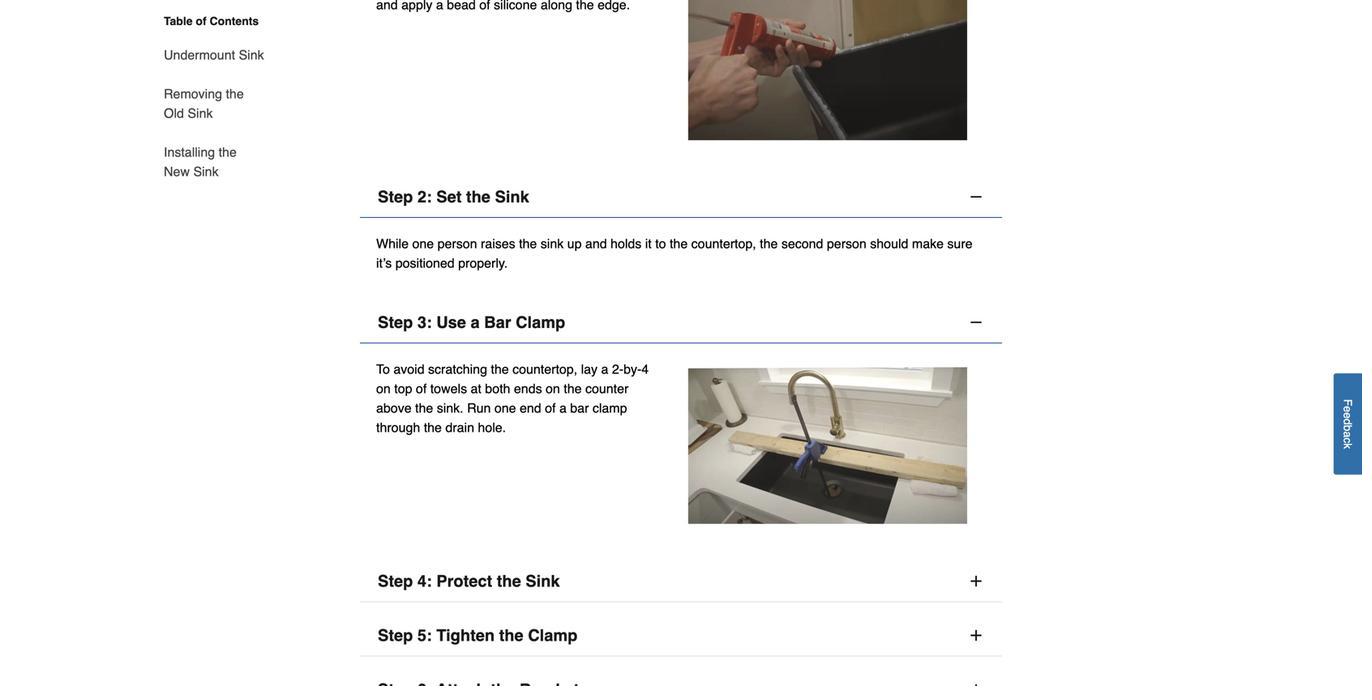 Task type: describe. For each thing, give the bounding box(es) containing it.
use
[[437, 314, 466, 332]]

1 e from the top
[[1342, 407, 1355, 413]]

sure
[[948, 236, 973, 251]]

undermount sink
[[164, 47, 264, 62]]

step 5: tighten the clamp
[[378, 627, 578, 646]]

one inside to avoid scratching the countertop, lay a 2-by-4 on top of towels at both ends on the counter above the sink. run one end of a bar clamp through the drain hole.
[[495, 401, 516, 416]]

bar
[[570, 401, 589, 416]]

raises
[[481, 236, 516, 251]]

f
[[1342, 400, 1355, 407]]

a inside 'button'
[[1342, 432, 1355, 438]]

through
[[376, 421, 420, 436]]

k
[[1342, 444, 1355, 450]]

while
[[376, 236, 409, 251]]

clamp
[[593, 401, 627, 416]]

and
[[585, 236, 607, 251]]

removing the old sink
[[164, 86, 244, 121]]

1 vertical spatial of
[[416, 382, 427, 397]]

new
[[164, 164, 190, 179]]

4:
[[418, 573, 432, 591]]

step 3: use a bar clamp
[[378, 314, 565, 332]]

top
[[394, 382, 412, 397]]

1 on from the left
[[376, 382, 391, 397]]

above
[[376, 401, 412, 416]]

sink
[[541, 236, 564, 251]]

step for step 2: set the sink
[[378, 188, 413, 206]]

0 vertical spatial of
[[196, 15, 207, 28]]

undermount sink link
[[164, 36, 264, 75]]

clamp inside step 3: use a bar clamp button
[[516, 314, 565, 332]]

2 person from the left
[[827, 236, 867, 251]]

scratching
[[428, 362, 487, 377]]

ends
[[514, 382, 542, 397]]

properly.
[[458, 256, 508, 271]]

b
[[1342, 426, 1355, 432]]

the inside installing the new sink
[[219, 145, 237, 160]]

c
[[1342, 438, 1355, 444]]

it's
[[376, 256, 392, 271]]

countertop, inside to avoid scratching the countertop, lay a 2-by-4 on top of towels at both ends on the counter above the sink. run one end of a bar clamp through the drain hole.
[[513, 362, 578, 377]]

the left sink.
[[415, 401, 433, 416]]

minus image
[[968, 315, 985, 331]]

contents
[[210, 15, 259, 28]]

f e e d b a c k button
[[1334, 374, 1363, 475]]

plus image
[[968, 574, 985, 590]]

step for step 5: tighten the clamp
[[378, 627, 413, 646]]

sink.
[[437, 401, 464, 416]]

counter
[[586, 382, 629, 397]]

run
[[467, 401, 491, 416]]

the right to
[[670, 236, 688, 251]]

both
[[485, 382, 511, 397]]

3:
[[418, 314, 432, 332]]

sink inside button
[[495, 188, 529, 206]]

2 e from the top
[[1342, 413, 1355, 419]]

make
[[912, 236, 944, 251]]

the right tighten
[[499, 627, 524, 646]]

to
[[655, 236, 666, 251]]

table of contents
[[164, 15, 259, 28]]

it
[[645, 236, 652, 251]]

the up both
[[491, 362, 509, 377]]

the right set
[[466, 188, 491, 206]]

holds
[[611, 236, 642, 251]]

by-
[[624, 362, 642, 377]]

sink inside installing the new sink
[[193, 164, 219, 179]]

countertop, inside while one person raises the sink up and holds it to the countertop, the second person should make sure it's positioned properly.
[[692, 236, 756, 251]]

old
[[164, 106, 184, 121]]

step 4: protect the sink button
[[360, 562, 1002, 603]]

one inside while one person raises the sink up and holds it to the countertop, the second person should make sure it's positioned properly.
[[412, 236, 434, 251]]

the down sink.
[[424, 421, 442, 436]]

the left the sink in the top left of the page
[[519, 236, 537, 251]]

step 4: protect the sink
[[378, 573, 560, 591]]

table of contents element
[[144, 13, 266, 182]]



Task type: locate. For each thing, give the bounding box(es) containing it.
end
[[520, 401, 542, 416]]

of right top
[[416, 382, 427, 397]]

the right installing
[[219, 145, 237, 160]]

step 5: tighten the clamp button
[[360, 616, 1002, 657]]

step 2: set the sink button
[[360, 177, 1002, 218]]

1 vertical spatial plus image
[[968, 683, 985, 687]]

one up positioned
[[412, 236, 434, 251]]

the right protect
[[497, 573, 521, 591]]

1 vertical spatial clamp
[[528, 627, 578, 646]]

a up k
[[1342, 432, 1355, 438]]

1 horizontal spatial of
[[416, 382, 427, 397]]

installing the new sink link
[[164, 133, 266, 182]]

1 horizontal spatial one
[[495, 401, 516, 416]]

second
[[782, 236, 824, 251]]

installing the new sink
[[164, 145, 237, 179]]

on right ends
[[546, 382, 560, 397]]

step left 4:
[[378, 573, 413, 591]]

installing
[[164, 145, 215, 160]]

e up b
[[1342, 413, 1355, 419]]

sink down contents
[[239, 47, 264, 62]]

step inside "button"
[[378, 573, 413, 591]]

sink down installing
[[193, 164, 219, 179]]

1 person from the left
[[438, 236, 477, 251]]

a left bar
[[471, 314, 480, 332]]

the right removing
[[226, 86, 244, 101]]

a
[[471, 314, 480, 332], [601, 362, 609, 377], [560, 401, 567, 416], [1342, 432, 1355, 438]]

4 step from the top
[[378, 627, 413, 646]]

to avoid scratching the countertop, lay a 2-by-4 on top of towels at both ends on the counter above the sink. run one end of a bar clamp through the drain hole.
[[376, 362, 649, 436]]

the up bar on the left of page
[[564, 382, 582, 397]]

undermount
[[164, 47, 235, 62]]

f e e d b a c k
[[1342, 400, 1355, 450]]

step left the 5:
[[378, 627, 413, 646]]

person left should
[[827, 236, 867, 251]]

1 horizontal spatial countertop,
[[692, 236, 756, 251]]

e up d
[[1342, 407, 1355, 413]]

person
[[438, 236, 477, 251], [827, 236, 867, 251]]

avoid
[[394, 362, 425, 377]]

countertop, down the step 2: set the sink button
[[692, 236, 756, 251]]

0 vertical spatial countertop,
[[692, 236, 756, 251]]

protect
[[437, 573, 492, 591]]

removing the old sink link
[[164, 75, 266, 133]]

5:
[[418, 627, 432, 646]]

while one person raises the sink up and holds it to the countertop, the second person should make sure it's positioned properly.
[[376, 236, 973, 271]]

sink inside removing the old sink
[[188, 106, 213, 121]]

sink inside "button"
[[526, 573, 560, 591]]

1 step from the top
[[378, 188, 413, 206]]

d
[[1342, 419, 1355, 426]]

step left 3:
[[378, 314, 413, 332]]

towels
[[430, 382, 467, 397]]

table
[[164, 15, 193, 28]]

the left second
[[760, 236, 778, 251]]

2:
[[418, 188, 432, 206]]

2-
[[612, 362, 624, 377]]

0 horizontal spatial on
[[376, 382, 391, 397]]

sink
[[239, 47, 264, 62], [188, 106, 213, 121], [193, 164, 219, 179], [495, 188, 529, 206], [526, 573, 560, 591]]

0 vertical spatial one
[[412, 236, 434, 251]]

step 2: set the sink
[[378, 188, 529, 206]]

1 horizontal spatial person
[[827, 236, 867, 251]]

bar
[[484, 314, 511, 332]]

2 step from the top
[[378, 314, 413, 332]]

one
[[412, 236, 434, 251], [495, 401, 516, 416]]

at
[[471, 382, 482, 397]]

step for step 4: protect the sink
[[378, 573, 413, 591]]

2 horizontal spatial of
[[545, 401, 556, 416]]

2 plus image from the top
[[968, 683, 985, 687]]

step 3: use a bar clamp button
[[360, 303, 1002, 344]]

1 vertical spatial one
[[495, 401, 516, 416]]

sink down removing
[[188, 106, 213, 121]]

0 horizontal spatial of
[[196, 15, 207, 28]]

countertop, up ends
[[513, 362, 578, 377]]

step
[[378, 188, 413, 206], [378, 314, 413, 332], [378, 573, 413, 591], [378, 627, 413, 646]]

on
[[376, 382, 391, 397], [546, 382, 560, 397]]

clamp
[[516, 314, 565, 332], [528, 627, 578, 646]]

plus image
[[968, 628, 985, 644], [968, 683, 985, 687]]

lay
[[581, 362, 598, 377]]

1 vertical spatial countertop,
[[513, 362, 578, 377]]

a left 2-
[[601, 362, 609, 377]]

the inside "button"
[[497, 573, 521, 591]]

a blue bar clamp attached to a 2 by 4 through a sink drain. image
[[681, 360, 986, 529]]

minus image
[[968, 189, 985, 205]]

3 step from the top
[[378, 573, 413, 591]]

0 horizontal spatial one
[[412, 236, 434, 251]]

sink right protect
[[526, 573, 560, 591]]

0 vertical spatial plus image
[[968, 628, 985, 644]]

the
[[226, 86, 244, 101], [219, 145, 237, 160], [466, 188, 491, 206], [519, 236, 537, 251], [670, 236, 688, 251], [760, 236, 778, 251], [491, 362, 509, 377], [564, 382, 582, 397], [415, 401, 433, 416], [424, 421, 442, 436], [497, 573, 521, 591], [499, 627, 524, 646]]

a inside button
[[471, 314, 480, 332]]

countertop,
[[692, 236, 756, 251], [513, 362, 578, 377]]

the inside removing the old sink
[[226, 86, 244, 101]]

person up properly.
[[438, 236, 477, 251]]

of right "end"
[[545, 401, 556, 416]]

1 plus image from the top
[[968, 628, 985, 644]]

should
[[870, 236, 909, 251]]

1 horizontal spatial on
[[546, 382, 560, 397]]

a man using a caulk gun to apply a bead of caulk to the rim of the sink. image
[[681, 0, 986, 145]]

removing
[[164, 86, 222, 101]]

drain
[[446, 421, 474, 436]]

0 vertical spatial clamp
[[516, 314, 565, 332]]

0 horizontal spatial person
[[438, 236, 477, 251]]

positioned
[[396, 256, 455, 271]]

2 vertical spatial of
[[545, 401, 556, 416]]

0 horizontal spatial countertop,
[[513, 362, 578, 377]]

e
[[1342, 407, 1355, 413], [1342, 413, 1355, 419]]

on down to
[[376, 382, 391, 397]]

a left bar on the left of page
[[560, 401, 567, 416]]

step left the 2:
[[378, 188, 413, 206]]

to
[[376, 362, 390, 377]]

2 on from the left
[[546, 382, 560, 397]]

set
[[437, 188, 462, 206]]

sink up raises
[[495, 188, 529, 206]]

clamp inside step 5: tighten the clamp button
[[528, 627, 578, 646]]

step for step 3: use a bar clamp
[[378, 314, 413, 332]]

4
[[642, 362, 649, 377]]

tighten
[[437, 627, 495, 646]]

plus image inside step 5: tighten the clamp button
[[968, 628, 985, 644]]

of right table
[[196, 15, 207, 28]]

of
[[196, 15, 207, 28], [416, 382, 427, 397], [545, 401, 556, 416]]

up
[[567, 236, 582, 251]]

hole.
[[478, 421, 506, 436]]

one down both
[[495, 401, 516, 416]]



Task type: vqa. For each thing, say whether or not it's contained in the screenshot.
to
yes



